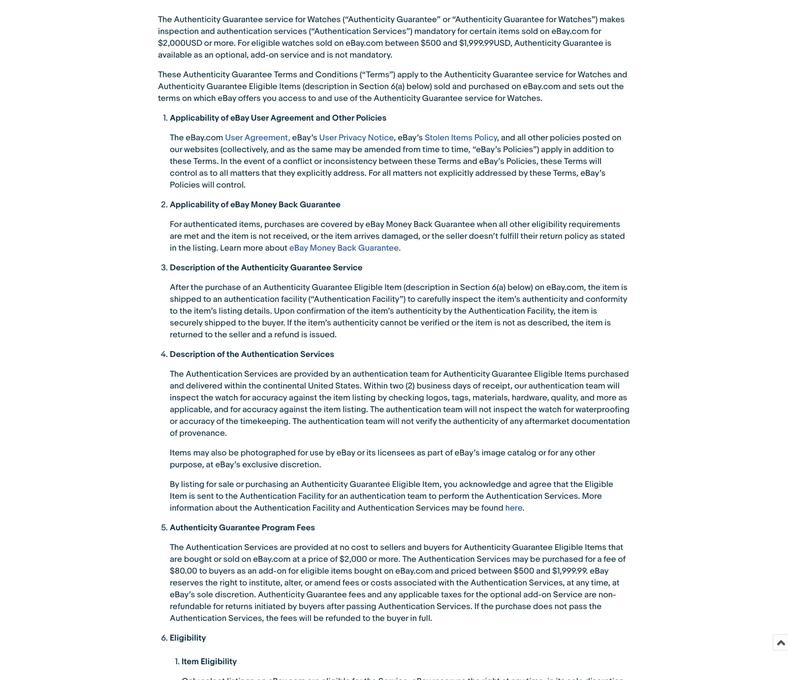 Task type: locate. For each thing, give the bounding box(es) containing it.
0 vertical spatial services.
[[545, 492, 581, 502]]

not inside 'the authenticity guarantee service for watches ("authenticity guarantee" or "authenticity guarantee for watches") makes inspection and authentication services ("authentication services") mandatory for certain items sold on ebay.com for $2,000usd or more. for eligible watches sold on ebay.com between $500 and $1,999.99usd, authenticity guarantee is available as an optional, add-on service and is not mandatory.'
[[335, 50, 348, 60]]

ebay right which
[[218, 94, 236, 104]]

ebay's up addressed
[[479, 157, 505, 167]]

more. inside 'the authenticity guarantee service for watches ("authenticity guarantee" or "authenticity guarantee for watches") makes inspection and authentication services ("authentication services") mandatory for certain items sold on ebay.com for $2,000usd or more. for eligible watches sold on ebay.com between $500 and $1,999.99usd, authenticity guarantee is available as an optional, add-on service and is not mandatory.'
[[214, 39, 236, 48]]

authenticity up the fees
[[301, 480, 348, 490]]

alter,
[[284, 579, 303, 589]]

1 description from the top
[[170, 263, 215, 273]]

0 vertical spatial apply
[[398, 70, 419, 80]]

eligible down services
[[251, 39, 280, 48]]

1 vertical spatial 6(a)
[[492, 283, 506, 293]]

terms up terms,
[[564, 157, 588, 167]]

ebay left its
[[337, 449, 355, 458]]

1 vertical spatial seller
[[229, 330, 250, 340]]

agreement
[[270, 114, 314, 123]]

1 horizontal spatial more.
[[379, 555, 401, 565]]

0 vertical spatial inspect
[[452, 295, 481, 305]]

full.
[[419, 614, 433, 624]]

covered
[[321, 220, 353, 230]]

between
[[385, 39, 419, 48], [379, 157, 413, 167], [478, 567, 512, 577]]

inspect right carefully
[[452, 295, 481, 305]]

items
[[279, 82, 301, 92], [451, 133, 473, 143], [565, 370, 586, 380], [170, 449, 191, 458], [585, 543, 607, 553]]

0 vertical spatial seller
[[446, 232, 467, 242]]

may inside , and all other policies posted on our websites (collectively, and as the same may be amended from time to time, "ebay's policies") apply in addition to these terms. in the event of a conflict or inconsistency between these terms and ebay's                             policies, these terms will control as to all matters that they explicitly address. for all matters not explicitly addressed by these terms, ebay's policies will control.
[[335, 145, 350, 155]]

0 vertical spatial item
[[385, 283, 402, 293]]

0 horizontal spatial purchased
[[469, 82, 510, 92]]

team inside by listing for sale or purchasing an authenticity guarantee eligible item, you acknowledge and agree that the eligible item is sent to the authentication facility for an authentication team to perform the authentication services. more information about the authentication                             facility and authentication services may be found
[[408, 492, 427, 502]]

by inside , and all other policies posted on our websites (collectively, and as the same may be amended from time to time, "ebay's policies") apply in addition to these terms. in the event of a conflict or inconsistency between these terms and ebay's                             policies, these terms will control as to all matters that they explicitly address. for all matters not explicitly addressed by these terms, ebay's policies will control.
[[519, 169, 528, 179]]

listing. down met
[[193, 244, 218, 253]]

between inside , and all other policies posted on our websites (collectively, and as the same may be amended from time to time, "ebay's policies") apply in addition to these terms. in the event of a conflict or inconsistency between these terms and ebay's                             policies, these terms will control as to all matters that they explicitly address. for all matters not explicitly addressed by these terms, ebay's policies will control.
[[379, 157, 413, 167]]

exclusive
[[242, 460, 278, 470]]

2 description from the top
[[170, 350, 215, 360]]

0 vertical spatial description
[[170, 263, 215, 273]]

0 horizontal spatial listing.
[[193, 244, 218, 253]]

explicitly down time
[[439, 169, 474, 179]]

1 horizontal spatial for
[[238, 39, 249, 48]]

apply down the policies
[[542, 145, 563, 155]]

item inside after the purchase of an authenticity guarantee eligible item (description in section 6(a) below) on ebay.com, the item is shipped to an authentication facility ("authentication facility") to carefully inspect the item's authenticity and conformity to                             the item's listing details. upon confirmation of the item's authenticity by the authentication facility, the item is securely shipped to the buyer. if the item's authenticity cannot be verified or the item is not as described, the item is returned to the                             seller and a refund is issued.
[[385, 283, 402, 293]]

stolen items policy link
[[423, 133, 497, 143]]

applicability of ebay user agreement and other policies
[[170, 114, 387, 123]]

from
[[403, 145, 421, 155]]

money down covered on the top left of page
[[310, 244, 336, 253]]

seller inside after the purchase of an authenticity guarantee eligible item (description in section 6(a) below) on ebay.com, the item is shipped to an authentication facility ("authentication facility") to carefully inspect the item's authenticity and conformity to                             the item's listing details. upon confirmation of the item's authenticity by the authentication facility, the item is securely shipped to the buyer. if the item's authenticity cannot be verified or the item is not as described, the item is returned to the                             seller and a refund is issued.
[[229, 330, 250, 340]]

seller inside the for authenticated items, purchases are covered by ebay money back guarantee when all other eligibility requirements are met and the item is not received, or the item arrives damaged, or the seller doesn't fulfill their return policy as stated in the listing. learn                             more about
[[446, 232, 467, 242]]

0 vertical spatial shipped
[[170, 295, 201, 305]]

in inside after the purchase of an authenticity guarantee eligible item (description in section 6(a) below) on ebay.com, the item is shipped to an authentication facility ("authentication facility") to carefully inspect the item's authenticity and conformity to                             the item's listing details. upon confirmation of the item's authenticity by the authentication facility, the item is securely shipped to the buyer. if the item's authenticity cannot be verified or the item is not as described, the item is returned to the                             seller and a refund is issued.
[[452, 283, 459, 293]]

0 vertical spatial for
[[238, 39, 249, 48]]

addition
[[573, 145, 605, 155]]

0 vertical spatial back
[[279, 200, 298, 210]]

apply inside , and all other policies posted on our websites (collectively, and as the same may be amended from time to time, "ebay's policies") apply in addition to these terms. in the event of a conflict or inconsistency between these terms and ebay's                             policies, these terms will control as to all matters that they explicitly address. for all matters not explicitly addressed by these terms, ebay's policies will control.
[[542, 145, 563, 155]]

services. inside by listing for sale or purchasing an authenticity guarantee eligible item, you acknowledge and agree that the eligible item is sent to the authentication facility for an authentication team to perform the authentication services. more information about the authentication                             facility and authentication services may be found
[[545, 492, 581, 502]]

at
[[206, 460, 213, 470], [331, 543, 338, 553], [293, 555, 300, 565], [567, 579, 575, 589], [613, 579, 620, 589]]

(description
[[303, 82, 349, 92], [404, 283, 450, 293]]

authentication inside by listing for sale or purchasing an authenticity guarantee eligible item, you acknowledge and agree that the eligible item is sent to the authentication facility for an authentication team to perform the authentication services. more information about the authentication                             facility and authentication services may be found
[[350, 492, 406, 502]]

authenticity
[[523, 295, 568, 305], [396, 307, 441, 317], [333, 319, 378, 328], [453, 417, 499, 427]]

does
[[533, 602, 553, 612]]

description
[[170, 263, 215, 273], [170, 350, 215, 360]]

0 vertical spatial services,
[[529, 579, 565, 589]]

0 horizontal spatial purchase
[[205, 283, 241, 293]]

2 horizontal spatial that
[[609, 543, 624, 553]]

authenticity inside after the purchase of an authenticity guarantee eligible item (description in section 6(a) below) on ebay.com, the item is shipped to an authentication facility ("authentication facility") to carefully inspect the item's authenticity and conformity to                             the item's listing details. upon confirmation of the item's authenticity by the authentication facility, the item is securely shipped to the buyer. if the item's authenticity cannot be verified or the item is not as described, the item is returned to the                             seller and a refund is issued.
[[263, 283, 310, 293]]

("authentication inside 'the authenticity guarantee service for watches ("authenticity guarantee" or "authenticity guarantee for watches") makes inspection and authentication services ("authentication services") mandatory for certain items sold on ebay.com for $2,000usd or more. for eligible watches sold on ebay.com between $500 and $1,999.99usd, authenticity guarantee is available as an optional, add-on service and is not mandatory.'
[[309, 27, 371, 37]]

items inside items may also be photographed for use by ebay or its licensees as part of ebay's image catalog or for any other purpose, at ebay's exclusive discretion.
[[170, 449, 191, 458]]

services,
[[529, 579, 565, 589], [228, 614, 264, 624]]

time, down stolen items policy link
[[452, 145, 471, 155]]

mandatory.
[[350, 50, 393, 60]]

user up same
[[319, 133, 337, 143]]

listing. inside the for authenticated items, purchases are covered by ebay money back guarantee when all other eligibility requirements are met and the item is not received, or the item arrives damaged, or the seller doesn't fulfill their return policy as stated in the listing. learn                             more about
[[193, 244, 218, 253]]

more inside the for authenticated items, purchases are covered by ebay money back guarantee when all other eligibility requirements are met and the item is not received, or the item arrives damaged, or the seller doesn't fulfill their return policy as stated in the listing. learn                             more about
[[243, 244, 263, 253]]

more. for the
[[379, 555, 401, 565]]

be
[[352, 145, 363, 155], [409, 319, 419, 328], [229, 449, 239, 458], [470, 504, 480, 514], [530, 555, 541, 565], [314, 614, 324, 624]]

0 horizontal spatial user
[[225, 133, 243, 143]]

for inside the for authenticated items, purchases are covered by ebay money back guarantee when all other eligibility requirements are met and the item is not received, or the item arrives damaged, or the seller doesn't fulfill their return policy as stated in the listing. learn                             more about
[[170, 220, 182, 230]]

ebay up the arrives
[[366, 220, 384, 230]]

will down addition
[[590, 157, 602, 167]]

between up optional at the bottom of the page
[[478, 567, 512, 577]]

0 vertical spatial eligible
[[251, 39, 280, 48]]

watches inside these authenticity guarantee terms and conditions ("terms") apply to the authenticity guarantee service for watches and authenticity guarantee eligible items (description in section 6(a) below) sold and purchased on ebay.com and sets out the terms on which ebay                         offers you access to and use of the authenticity guarantee service for watches.
[[578, 70, 612, 80]]

ebay.com,
[[547, 283, 587, 293]]

agree
[[529, 480, 552, 490]]

notice
[[368, 133, 394, 143]]

services")
[[373, 27, 413, 37]]

are up continental
[[280, 370, 292, 380]]

add- up institute,
[[259, 567, 277, 577]]

purchased inside the authentication services are provided at no cost to sellers and buyers for authenticity guarantee eligible items that are bought or sold on ebay.com at a price of $2,000 or more. the authentication services may be purchased for a fee of $80.00 to buyers as an add-on                             for eligible items bought on ebay.com and priced between $500 and $1,999.99. ebay reserves the right to institute, alter, or amend fees or costs associated with the authentication services, at any time, at ebay's sole discretion. authenticity guarantee fees and any                             applicable taxes for the optional add-on service are non- refundable for returns initiated by buyers after passing authentication services. if the purchase does not pass the authentication services, the fees will be refunded to the buyer in full.
[[543, 555, 584, 565]]

1 provided from the top
[[294, 370, 329, 380]]

1 horizontal spatial apply
[[542, 145, 563, 155]]

if inside after the purchase of an authenticity guarantee eligible item (description in section 6(a) below) on ebay.com, the item is shipped to an authentication facility ("authentication facility") to carefully inspect the item's authenticity and conformity to                             the item's listing details. upon confirmation of the item's authenticity by the authentication facility, the item is securely shipped to the buyer. if the item's authenticity cannot be verified or the item is not as described, the item is returned to the                             seller and a refund is issued.
[[287, 319, 292, 328]]

1 horizontal spatial that
[[554, 480, 569, 490]]

between down services") on the top of the page
[[385, 39, 419, 48]]

team up waterproofing
[[586, 382, 606, 391]]

authentication up program
[[254, 504, 311, 514]]

1 horizontal spatial if
[[475, 602, 479, 612]]

bought up the costs on the left bottom of the page
[[354, 567, 382, 577]]

and
[[201, 27, 215, 37], [443, 39, 458, 48], [311, 50, 325, 60], [299, 70, 314, 80], [613, 70, 628, 80], [453, 82, 467, 92], [563, 82, 577, 92], [318, 94, 332, 104], [316, 114, 330, 123], [501, 133, 516, 143], [270, 145, 285, 155], [463, 157, 478, 167], [201, 232, 215, 242], [570, 295, 584, 305], [252, 330, 266, 340], [170, 382, 184, 391], [581, 393, 595, 403], [214, 405, 228, 415], [513, 480, 528, 490], [341, 504, 356, 514], [408, 543, 422, 553], [435, 567, 449, 577], [537, 567, 551, 577], [368, 591, 382, 600]]

days
[[453, 382, 471, 391]]

ebay.com up 'associated'
[[396, 567, 433, 577]]

or inside the authentication services are provided by an authentication team for authenticity guarantee eligible items purchased and delivered within the continental united states. within two (2) business days of receipt, our authentication team will inspect the watch for accuracy                             against the item listing by checking logos, tags, materials, hardware, quality, and more as applicable, and for accuracy against the item listing. the authentication team will not inspect the watch for waterproofing or accuracy of the timekeeping. the authentication team                             will not verify the authenticity of any aftermarket documentation of provenance.
[[170, 417, 177, 427]]

are left non-
[[585, 591, 597, 600]]

you inside by listing for sale or purchasing an authenticity guarantee eligible item, you acknowledge and agree that the eligible item is sent to the authentication facility for an authentication team to perform the authentication services. more information about the authentication                             facility and authentication services may be found
[[444, 480, 458, 490]]

by inside items may also be photographed for use by ebay or its licensees as part of ebay's image catalog or for any other purpose, at ebay's exclusive discretion.
[[326, 449, 335, 458]]

more. down sellers
[[379, 555, 401, 565]]

time, inside , and all other policies posted on our websites (collectively, and as the same may be amended from time to time, "ebay's policies") apply in addition to these terms. in the event of a conflict or inconsistency between these terms and ebay's                             policies, these terms will control as to all matters that they explicitly address. for all matters not explicitly addressed by these terms, ebay's policies will control.
[[452, 145, 471, 155]]

authenticity up priced
[[464, 543, 511, 553]]

services inside by listing for sale or purchasing an authenticity guarantee eligible item, you acknowledge and agree that the eligible item is sent to the authentication facility for an authentication team to perform the authentication services. more information about the authentication                             facility and authentication services may be found
[[416, 504, 450, 514]]

that inside , and all other policies posted on our websites (collectively, and as the same may be amended from time to time, "ebay's policies") apply in addition to these terms. in the event of a conflict or inconsistency between these terms and ebay's                             policies, these terms will control as to all matters that they explicitly address. for all matters not explicitly addressed by these terms, ebay's policies will control.
[[262, 169, 277, 179]]

of inside , and all other policies posted on our websites (collectively, and as the same may be amended from time to time, "ebay's policies") apply in addition to these terms. in the event of a conflict or inconsistency between these terms and ebay's                             policies, these terms will control as to all matters that they explicitly address. for all matters not explicitly addressed by these terms, ebay's policies will control.
[[267, 157, 275, 167]]

as inside items may also be photographed for use by ebay or its licensees as part of ebay's image catalog or for any other purpose, at ebay's exclusive discretion.
[[417, 449, 426, 458]]

ebay.com up websites
[[186, 133, 223, 143]]

guarantee up receipt,
[[492, 370, 533, 380]]

2 horizontal spatial for
[[369, 169, 381, 179]]

1 ("authentication from the top
[[309, 27, 371, 37]]

all up fulfill
[[499, 220, 508, 230]]

for inside , and all other policies posted on our websites (collectively, and as the same may be amended from time to time, "ebay's policies") apply in addition to these terms. in the event of a conflict or inconsistency between these terms and ebay's                             policies, these terms will control as to all matters that they explicitly address. for all matters not explicitly addressed by these terms, ebay's policies will control.
[[369, 169, 381, 179]]

after
[[170, 283, 189, 293]]

inspect inside after the purchase of an authenticity guarantee eligible item (description in section 6(a) below) on ebay.com, the item is shipped to an authentication facility ("authentication facility") to carefully inspect the item's authenticity and conformity to                             the item's listing details. upon confirmation of the item's authenticity by the authentication facility, the item is securely shipped to the buyer. if the item's authenticity cannot be verified or the item is not as described, the item is returned to the                             seller and a refund is issued.
[[452, 295, 481, 305]]

below) inside these authenticity guarantee terms and conditions ("terms") apply to the authenticity guarantee service for watches and authenticity guarantee eligible items (description in section 6(a) below) sold and purchased on ebay.com and sets out the terms on which ebay                         offers you access to and use of the authenticity guarantee service for watches.
[[407, 82, 432, 92]]

may inside the authentication services are provided at no cost to sellers and buyers for authenticity guarantee eligible items that are bought or sold on ebay.com at a price of $2,000 or more. the authentication services may be purchased for a fee of $80.00 to buyers as an add-on                             for eligible items bought on ebay.com and priced between $500 and $1,999.99. ebay reserves the right to institute, alter, or amend fees or costs associated with the authentication services, at any time, at ebay's sole discretion. authenticity guarantee fees and any                             applicable taxes for the optional add-on service are non- refundable for returns initiated by buyers after passing authentication services. if the purchase does not pass the authentication services, the fees will be refunded to the buyer in full.
[[513, 555, 529, 565]]

1 vertical spatial (description
[[404, 283, 450, 293]]

bought
[[184, 555, 212, 565], [354, 567, 382, 577]]

any inside items may also be photographed for use by ebay or its licensees as part of ebay's image catalog or for any other purpose, at ebay's exclusive discretion.
[[560, 449, 573, 458]]

0 vertical spatial ("authentication
[[309, 27, 371, 37]]

(description up carefully
[[404, 283, 450, 293]]

1 vertical spatial discretion.
[[215, 591, 256, 600]]

delivered
[[186, 382, 222, 391]]

damaged,
[[382, 232, 421, 242]]

1 vertical spatial bought
[[354, 567, 382, 577]]

of inside these authenticity guarantee terms and conditions ("terms") apply to the authenticity guarantee service for watches and authenticity guarantee eligible items (description in section 6(a) below) sold and purchased on ebay.com and sets out the terms on which ebay                         offers you access to and use of the authenticity guarantee service for watches.
[[350, 94, 358, 104]]

$2,000usd
[[158, 39, 202, 48]]

0 horizontal spatial eligible
[[251, 39, 280, 48]]

in inside the authentication services are provided at no cost to sellers and buyers for authenticity guarantee eligible items that are bought or sold on ebay.com at a price of $2,000 or more. the authentication services may be purchased for a fee of $80.00 to buyers as an add-on                             for eligible items bought on ebay.com and priced between $500 and $1,999.99. ebay reserves the right to institute, alter, or amend fees or costs associated with the authentication services, at any time, at ebay's sole discretion. authenticity guarantee fees and any                             applicable taxes for the optional add-on service are non- refundable for returns initiated by buyers after passing authentication services. if the purchase does not pass the authentication services, the fees will be refunded to the buyer in full.
[[410, 614, 417, 624]]

facility
[[298, 492, 325, 502], [313, 504, 340, 514]]

0 horizontal spatial below)
[[407, 82, 432, 92]]

the inside 'the authenticity guarantee service for watches ("authenticity guarantee" or "authenticity guarantee for watches") makes inspection and authentication services ("authentication services") mandatory for certain items sold on ebay.com for $2,000usd or more. for eligible watches sold on ebay.com between $500 and $1,999.99usd, authenticity guarantee is available as an optional, add-on service and is not mandatory.'
[[158, 15, 172, 25]]

money up damaged,
[[386, 220, 412, 230]]

listing left details.
[[219, 307, 242, 317]]

items right certain
[[499, 27, 520, 37]]

in
[[221, 157, 227, 167]]

guarantee up which
[[206, 82, 247, 92]]

at left price
[[293, 555, 300, 565]]

1 vertical spatial description
[[170, 350, 215, 360]]

1 horizontal spatial section
[[460, 283, 490, 293]]

1 applicability from the top
[[170, 114, 219, 123]]

is inside by listing for sale or purchasing an authenticity guarantee eligible item, you acknowledge and agree that the eligible item is sent to the authentication facility for an authentication team to perform the authentication services. more information about the authentication                             facility and authentication services may be found
[[189, 492, 195, 502]]

services
[[274, 27, 307, 37]]

authenticity
[[174, 15, 220, 25], [515, 39, 561, 48], [183, 70, 230, 80], [445, 70, 491, 80], [158, 82, 205, 92], [374, 94, 420, 104], [241, 263, 288, 273], [263, 283, 310, 293], [443, 370, 490, 380], [301, 480, 348, 490], [170, 524, 217, 533], [464, 543, 511, 553], [258, 591, 305, 600]]

watches up sets
[[578, 70, 612, 80]]

as down terms.
[[199, 169, 208, 179]]

may down perform
[[452, 504, 468, 514]]

2 horizontal spatial buyers
[[424, 543, 450, 553]]

section inside these authenticity guarantee terms and conditions ("terms") apply to the authenticity guarantee service for watches and authenticity guarantee eligible items (description in section 6(a) below) sold and purchased on ebay.com and sets out the terms on which ebay                         offers you access to and use of the authenticity guarantee service for watches.
[[359, 82, 389, 92]]

2 vertical spatial that
[[609, 543, 624, 553]]

0 horizontal spatial use
[[310, 449, 324, 458]]

guarantee down items may also be photographed for use by ebay or its licensees as part of ebay's image catalog or for any other purpose, at ebay's exclusive discretion.
[[350, 480, 390, 490]]

guarantee"
[[397, 15, 441, 25]]

watches inside 'the authenticity guarantee service for watches ("authenticity guarantee" or "authenticity guarantee for watches") makes inspection and authentication services ("authentication services") mandatory for certain items sold on ebay.com for $2,000usd or more. for eligible watches sold on ebay.com between $500 and $1,999.99usd, authenticity guarantee is available as an optional, add-on service and is not mandatory.'
[[307, 15, 341, 25]]

fees
[[297, 524, 315, 533]]

0 vertical spatial eligibility
[[170, 634, 206, 644]]

for authenticated items, purchases are covered by ebay money back guarantee when all other eligibility requirements are met and the item is not received, or the item arrives damaged, or the seller doesn't fulfill their return policy as stated in the listing. learn                             more about
[[170, 220, 626, 253]]

buyers up right
[[209, 567, 235, 577]]

more
[[243, 244, 263, 253], [597, 393, 617, 403]]

stated
[[601, 232, 626, 242]]

facility
[[281, 295, 307, 305]]

1 vertical spatial item
[[170, 492, 187, 502]]

description for the
[[170, 263, 215, 273]]

0 horizontal spatial listing
[[181, 480, 204, 490]]

may left also
[[193, 449, 209, 458]]

1 vertical spatial that
[[554, 480, 569, 490]]

6(a)
[[391, 82, 405, 92], [492, 283, 506, 293]]

or
[[443, 15, 450, 25], [204, 39, 212, 48], [314, 157, 322, 167], [311, 232, 319, 242], [423, 232, 430, 242], [452, 319, 459, 328], [170, 417, 177, 427], [357, 449, 365, 458], [539, 449, 546, 458], [236, 480, 244, 490], [214, 555, 221, 565], [369, 555, 377, 565], [305, 579, 312, 589], [361, 579, 369, 589]]

that inside by listing for sale or purchasing an authenticity guarantee eligible item, you acknowledge and agree that the eligible item is sent to the authentication facility for an authentication team to perform the authentication services. more information about the authentication                             facility and authentication services may be found
[[554, 480, 569, 490]]

explicitly
[[297, 169, 332, 179], [439, 169, 474, 179]]

ebay's up same
[[292, 133, 317, 143]]

items inside 'the authenticity guarantee service for watches ("authenticity guarantee" or "authenticity guarantee for watches") makes inspection and authentication services ("authentication services") mandatory for certain items sold on ebay.com for $2,000usd or more. for eligible watches sold on ebay.com between $500 and $1,999.99usd, authenticity guarantee is available as an optional, add-on service and is not mandatory.'
[[499, 27, 520, 37]]

mandatory
[[415, 27, 456, 37]]

0 horizontal spatial shipped
[[170, 295, 201, 305]]

0 vertical spatial 6(a)
[[391, 82, 405, 92]]

authenticity inside the authentication services are provided by an authentication team for authenticity guarantee eligible items purchased and delivered within the continental united states. within two (2) business days of receipt, our authentication team will inspect the watch for accuracy                             against the item listing by checking logos, tags, materials, hardware, quality, and more as applicable, and for accuracy against the item listing. the authentication team will not inspect the watch for waterproofing or accuracy of the timekeeping. the authentication team                             will not verify the authenticity of any aftermarket documentation of provenance.
[[443, 370, 490, 380]]

about
[[265, 244, 288, 253], [215, 504, 238, 514]]

learn
[[220, 244, 241, 253]]

ebay down received,
[[289, 244, 308, 253]]

that up fee
[[609, 543, 624, 553]]

applicability up authenticated
[[170, 200, 219, 210]]

as inside the authentication services are provided by an authentication team for authenticity guarantee eligible items purchased and delivered within the continental united states. within two (2) business days of receipt, our authentication team will inspect the watch for accuracy                             against the item listing by checking logos, tags, materials, hardware, quality, and more as applicable, and for accuracy against the item listing. the authentication team will not inspect the watch for waterproofing or accuracy of the timekeeping. the authentication team                             will not verify the authenticity of any aftermarket documentation of provenance.
[[619, 393, 628, 403]]

refunded
[[326, 614, 361, 624]]

authentication up delivered
[[186, 370, 242, 380]]

listing inside the authentication services are provided by an authentication team for authenticity guarantee eligible items purchased and delivered within the continental united states. within two (2) business days of receipt, our authentication team will inspect the watch for accuracy                             against the item listing by checking logos, tags, materials, hardware, quality, and more as applicable, and for accuracy against the item listing. the authentication team will not inspect the watch for waterproofing or accuracy of the timekeeping. the authentication team                             will not verify the authenticity of any aftermarket documentation of provenance.
[[352, 393, 376, 403]]

terms inside these authenticity guarantee terms and conditions ("terms") apply to the authenticity guarantee service for watches and authenticity guarantee eligible items (description in section 6(a) below) sold and purchased on ebay.com and sets out the terms on which ebay                         offers you access to and use of the authenticity guarantee service for watches.
[[274, 70, 297, 80]]

ebay inside items may also be photographed for use by ebay or its licensees as part of ebay's image catalog or for any other purpose, at ebay's exclusive discretion.
[[337, 449, 355, 458]]

2 matters from the left
[[393, 169, 423, 179]]

2 provided from the top
[[294, 543, 329, 553]]

discretion. inside the authentication services are provided at no cost to sellers and buyers for authenticity guarantee eligible items that are bought or sold on ebay.com at a price of $2,000 or more. the authentication services may be purchased for a fee of $80.00 to buyers as an add-on                             for eligible items bought on ebay.com and priced between $500 and $1,999.99. ebay reserves the right to institute, alter, or amend fees or costs associated with the authentication services, at any time, at ebay's sole discretion. authenticity guarantee fees and any                             applicable taxes for the optional add-on service are non- refundable for returns initiated by buyers after passing authentication services. if the purchase does not pass the authentication services, the fees will be refunded to the buyer in full.
[[215, 591, 256, 600]]

return
[[540, 232, 563, 242]]

fees up passing
[[349, 591, 366, 600]]

continental
[[263, 382, 306, 391]]

provided inside the authentication services are provided by an authentication team for authenticity guarantee eligible items purchased and delivered within the continental united states. within two (2) business days of receipt, our authentication team will inspect the watch for accuracy                             against the item listing by checking logos, tags, materials, hardware, quality, and more as applicable, and for accuracy against the item listing. the authentication team will not inspect the watch for waterproofing or accuracy of the timekeeping. the authentication team                             will not verify the authenticity of any aftermarket documentation of provenance.
[[294, 370, 329, 380]]

these
[[170, 157, 192, 167], [414, 157, 436, 167], [541, 157, 563, 167], [530, 169, 552, 179]]

0 horizontal spatial watches
[[307, 15, 341, 25]]

more. for for
[[214, 39, 236, 48]]

1 vertical spatial purchased
[[588, 370, 629, 380]]

listing. inside the authentication services are provided by an authentication team for authenticity guarantee eligible items purchased and delivered within the continental united states. within two (2) business days of receipt, our authentication team will inspect the watch for accuracy                             against the item listing by checking logos, tags, materials, hardware, quality, and more as applicable, and for accuracy against the item listing. the authentication team will not inspect the watch for waterproofing or accuracy of the timekeeping. the authentication team                             will not verify the authenticity of any aftermarket documentation of provenance.
[[343, 405, 368, 415]]

applicability down which
[[170, 114, 219, 123]]

1 horizontal spatial matters
[[393, 169, 423, 179]]

0 horizontal spatial for
[[170, 220, 182, 230]]

1 vertical spatial $500
[[514, 567, 535, 577]]

1 vertical spatial policies
[[170, 181, 200, 190]]

(description inside after the purchase of an authenticity guarantee eligible item (description in section 6(a) below) on ebay.com, the item is shipped to an authentication facility ("authentication facility") to carefully inspect the item's authenticity and conformity to                             the item's listing details. upon confirmation of the item's authenticity by the authentication facility, the item is securely shipped to the buyer. if the item's authenticity cannot be verified or the item is not as described, the item is returned to the                             seller and a refund is issued.
[[404, 283, 450, 293]]

not down items,
[[259, 232, 271, 242]]

0 horizontal spatial explicitly
[[297, 169, 332, 179]]

0 vertical spatial our
[[170, 145, 182, 155]]

0 vertical spatial watch
[[215, 393, 238, 403]]

1 horizontal spatial policies
[[356, 114, 387, 123]]

policies")
[[503, 145, 540, 155]]

are
[[307, 220, 319, 230], [170, 232, 182, 242], [280, 370, 292, 380], [280, 543, 292, 553], [170, 555, 182, 565], [585, 591, 597, 600]]

as inside the authentication services are provided at no cost to sellers and buyers for authenticity guarantee eligible items that are bought or sold on ebay.com at a price of $2,000 or more. the authentication services may be purchased for a fee of $80.00 to buyers as an add-on                             for eligible items bought on ebay.com and priced between $500 and $1,999.99. ebay reserves the right to institute, alter, or amend fees or costs associated with the authentication services, at any time, at ebay's sole discretion. authenticity guarantee fees and any                             applicable taxes for the optional add-on service are non- refundable for returns initiated by buyers after passing authentication services. if the purchase does not pass the authentication services, the fees will be refunded to the buyer in full.
[[237, 567, 246, 577]]

1 , from the left
[[394, 133, 396, 143]]

("authentication inside after the purchase of an authenticity guarantee eligible item (description in section 6(a) below) on ebay.com, the item is shipped to an authentication facility ("authentication facility") to carefully inspect the item's authenticity and conformity to                             the item's listing details. upon confirmation of the item's authenticity by the authentication facility, the item is securely shipped to the buyer. if the item's authenticity cannot be verified or the item is not as described, the item is returned to the                             seller and a refund is issued.
[[309, 295, 371, 305]]

as down $2,000usd
[[194, 50, 202, 60]]

1 horizontal spatial money
[[310, 244, 336, 253]]

conditions
[[315, 70, 358, 80]]

ebay down fee
[[590, 567, 609, 577]]

0 vertical spatial listing
[[219, 307, 242, 317]]

2 , from the left
[[497, 133, 499, 143]]

, and all other policies posted on our websites (collectively, and as the same may be amended from time to time, "ebay's policies") apply in addition to these terms. in the event of a conflict or inconsistency between these terms and ebay's                             policies, these terms will control as to all matters that they explicitly address. for all matters not explicitly addressed by these terms, ebay's policies will control.
[[170, 133, 622, 190]]

ebay.com inside these authenticity guarantee terms and conditions ("terms") apply to the authenticity guarantee service for watches and authenticity guarantee eligible items (description in section 6(a) below) sold and purchased on ebay.com and sets out the terms on which ebay                         offers you access to and use of the authenticity guarantee service for watches.
[[523, 82, 561, 92]]

1 horizontal spatial our
[[515, 382, 527, 391]]

not down time
[[425, 169, 437, 179]]

ebay's
[[292, 133, 317, 143], [398, 133, 423, 143], [479, 157, 505, 167], [581, 169, 606, 179], [455, 449, 480, 458], [215, 460, 241, 470], [170, 591, 195, 600]]

terms
[[274, 70, 297, 80], [438, 157, 461, 167], [564, 157, 588, 167]]

purchase inside after the purchase of an authenticity guarantee eligible item (description in section 6(a) below) on ebay.com, the item is shipped to an authentication facility ("authentication facility") to carefully inspect the item's authenticity and conformity to                             the item's listing details. upon confirmation of the item's authenticity by the authentication facility, the item is securely shipped to the buyer. if the item's authenticity cannot be verified or the item is not as described, the item is returned to the                             seller and a refund is issued.
[[205, 283, 241, 293]]

eligibility
[[170, 634, 206, 644], [201, 658, 237, 667]]

of right event on the left of the page
[[267, 157, 275, 167]]

no
[[340, 543, 350, 553]]

policy
[[475, 133, 497, 143]]

information
[[170, 504, 213, 514]]

0 vertical spatial if
[[287, 319, 292, 328]]

2 vertical spatial money
[[310, 244, 336, 253]]

description up after
[[170, 263, 215, 273]]

0 vertical spatial purchase
[[205, 283, 241, 293]]

user up (collectively,
[[225, 133, 243, 143]]

1 horizontal spatial inspect
[[452, 295, 481, 305]]

a down buyer.
[[268, 330, 272, 340]]

associated
[[394, 579, 437, 589]]

with
[[439, 579, 455, 589]]

provided inside the authentication services are provided at no cost to sellers and buyers for authenticity guarantee eligible items that are bought or sold on ebay.com at a price of $2,000 or more. the authentication services may be purchased for a fee of $80.00 to buyers as an add-on                             for eligible items bought on ebay.com and priced between $500 and $1,999.99. ebay reserves the right to institute, alter, or amend fees or costs associated with the authentication services, at any time, at ebay's sole discretion. authenticity guarantee fees and any                             applicable taxes for the optional add-on service are non- refundable for returns initiated by buyers after passing authentication services. if the purchase does not pass the authentication services, the fees will be refunded to the buyer in full.
[[294, 543, 329, 553]]

of up the other
[[350, 94, 358, 104]]

about down sale
[[215, 504, 238, 514]]

as
[[194, 50, 202, 60], [287, 145, 295, 155], [199, 169, 208, 179], [590, 232, 599, 242], [517, 319, 526, 328], [619, 393, 628, 403], [417, 449, 426, 458], [237, 567, 246, 577]]

will
[[590, 157, 602, 167], [202, 181, 214, 190], [608, 382, 620, 391], [465, 405, 477, 415], [387, 417, 400, 427], [299, 614, 312, 624]]

("authentication
[[309, 27, 371, 37], [309, 295, 371, 305]]

0 horizontal spatial you
[[263, 94, 277, 104]]

0 vertical spatial other
[[528, 133, 548, 143]]

provided up price
[[294, 543, 329, 553]]

watches
[[282, 39, 314, 48]]

the up inspection
[[158, 15, 172, 25]]

0 horizontal spatial apply
[[398, 70, 419, 80]]

an inside the authentication services are provided at no cost to sellers and buyers for authenticity guarantee eligible items that are bought or sold on ebay.com at a price of $2,000 or more. the authentication services may be purchased for a fee of $80.00 to buyers as an add-on                             for eligible items bought on ebay.com and priced between $500 and $1,999.99. ebay reserves the right to institute, alter, or amend fees or costs associated with the authentication services, at any time, at ebay's sole discretion. authenticity guarantee fees and any                             applicable taxes for the optional add-on service are non- refundable for returns initiated by buyers after passing authentication services. if the purchase does not pass the authentication services, the fees will be refunded to the buyer in full.
[[248, 567, 257, 577]]

1 vertical spatial applicability
[[170, 200, 219, 210]]

policies up notice
[[356, 114, 387, 123]]

$500 inside 'the authenticity guarantee service for watches ("authenticity guarantee" or "authenticity guarantee for watches") makes inspection and authentication services ("authentication services") mandatory for certain items sold on ebay.com for $2,000usd or more. for eligible watches sold on ebay.com between $500 and $1,999.99usd, authenticity guarantee is available as an optional, add-on service and is not mandatory.'
[[421, 39, 441, 48]]

2 horizontal spatial listing
[[352, 393, 376, 403]]

purchased inside these authenticity guarantee terms and conditions ("terms") apply to the authenticity guarantee service for watches and authenticity guarantee eligible items (description in section 6(a) below) sold and purchased on ebay.com and sets out the terms on which ebay                         offers you access to and use of the authenticity guarantee service for watches.
[[469, 82, 510, 92]]

applicability of ebay money back guarantee
[[170, 200, 341, 210]]

guarantee
[[222, 15, 263, 25], [504, 15, 545, 25], [563, 39, 604, 48], [232, 70, 272, 80], [493, 70, 534, 80], [206, 82, 247, 92], [422, 94, 463, 104], [300, 200, 341, 210], [435, 220, 475, 230], [358, 244, 399, 253], [290, 263, 331, 273], [312, 283, 352, 293], [492, 370, 533, 380], [350, 480, 390, 490], [219, 524, 260, 533], [513, 543, 553, 553], [306, 591, 347, 600]]

2 explicitly from the left
[[439, 169, 474, 179]]

not down materials,
[[479, 405, 492, 415]]

out
[[597, 82, 610, 92]]

bought up $80.00
[[184, 555, 212, 565]]

buyers
[[424, 543, 450, 553], [209, 567, 235, 577], [299, 602, 325, 612]]

verified
[[421, 319, 450, 328]]

its
[[367, 449, 376, 458]]

0 vertical spatial listing.
[[193, 244, 218, 253]]

item down ebay.com,
[[572, 307, 589, 317]]

you up perform
[[444, 480, 458, 490]]

these down time
[[414, 157, 436, 167]]

purchasing
[[245, 480, 288, 490]]

0 horizontal spatial time,
[[452, 145, 471, 155]]

1 vertical spatial about
[[215, 504, 238, 514]]

services. down agree
[[545, 492, 581, 502]]

in inside the for authenticated items, purchases are covered by ebay money back guarantee when all other eligibility requirements are met and the item is not received, or the item arrives damaged, or the seller doesn't fulfill their return policy as stated in the listing. learn                             more about
[[170, 244, 176, 253]]

authentication down items may also be photographed for use by ebay or its licensees as part of ebay's image catalog or for any other purpose, at ebay's exclusive discretion.
[[350, 492, 406, 502]]

for up optional,
[[238, 39, 249, 48]]

authenticated
[[183, 220, 237, 230]]

ebay
[[218, 94, 236, 104], [230, 114, 249, 123], [230, 200, 249, 210], [366, 220, 384, 230], [289, 244, 308, 253], [337, 449, 355, 458], [590, 567, 609, 577]]

0 vertical spatial time,
[[452, 145, 471, 155]]

1 vertical spatial apply
[[542, 145, 563, 155]]

0 horizontal spatial more.
[[214, 39, 236, 48]]

0 vertical spatial purchased
[[469, 82, 510, 92]]

listing. down states.
[[343, 405, 368, 415]]

. right found at the right of page
[[523, 504, 525, 514]]

0 horizontal spatial buyers
[[209, 567, 235, 577]]

authentication inside 'the authenticity guarantee service for watches ("authenticity guarantee" or "authenticity guarantee for watches") makes inspection and authentication services ("authentication services") mandatory for certain items sold on ebay.com for $2,000usd or more. for eligible watches sold on ebay.com between $500 and $1,999.99usd, authenticity guarantee is available as an optional, add-on service and is not mandatory.'
[[217, 27, 272, 37]]

as up waterproofing
[[619, 393, 628, 403]]

2 applicability from the top
[[170, 200, 219, 210]]

is
[[606, 39, 612, 48], [327, 50, 333, 60], [251, 232, 257, 242], [622, 283, 628, 293], [591, 307, 598, 317], [495, 319, 501, 328], [605, 319, 611, 328], [301, 330, 308, 340], [189, 492, 195, 502]]

1 horizontal spatial 6(a)
[[492, 283, 506, 293]]

2 ("authentication from the top
[[309, 295, 371, 305]]

fulfill
[[500, 232, 519, 242]]

time, inside the authentication services are provided at no cost to sellers and buyers for authenticity guarantee eligible items that are bought or sold on ebay.com at a price of $2,000 or more. the authentication services may be purchased for a fee of $80.00 to buyers as an add-on                             for eligible items bought on ebay.com and priced between $500 and $1,999.99. ebay reserves the right to institute, alter, or amend fees or costs associated with the authentication services, at any time, at ebay's sole discretion. authenticity guarantee fees and any                             applicable taxes for the optional add-on service are non- refundable for returns initiated by buyers after passing authentication services. if the purchase does not pass the authentication services, the fees will be refunded to the buyer in full.
[[592, 579, 611, 589]]

6(a) inside these authenticity guarantee terms and conditions ("terms") apply to the authenticity guarantee service for watches and authenticity guarantee eligible items (description in section 6(a) below) sold and purchased on ebay.com and sets out the terms on which ebay                         offers you access to and use of the authenticity guarantee service for watches.
[[391, 82, 405, 92]]

services. inside the authentication services are provided at no cost to sellers and buyers for authenticity guarantee eligible items that are bought or sold on ebay.com at a price of $2,000 or more. the authentication services may be purchased for a fee of $80.00 to buyers as an add-on                             for eligible items bought on ebay.com and priced between $500 and $1,999.99. ebay reserves the right to institute, alter, or amend fees or costs associated with the authentication services, at any time, at ebay's sole discretion. authenticity guarantee fees and any                             applicable taxes for the optional add-on service are non- refundable for returns initiated by buyers after passing authentication services. if the purchase does not pass the authentication services, the fees will be refunded to the buyer in full.
[[437, 602, 473, 612]]

1 horizontal spatial watches
[[578, 70, 612, 80]]

waterproofing
[[576, 405, 630, 415]]

guarantee inside the authentication services are provided by an authentication team for authenticity guarantee eligible items purchased and delivered within the continental united states. within two (2) business days of receipt, our authentication team will inspect the watch for accuracy                             against the item listing by checking logos, tags, materials, hardware, quality, and more as applicable, and for accuracy against the item listing. the authentication team will not inspect the watch for waterproofing or accuracy of the timekeeping. the authentication team                             will not verify the authenticity of any aftermarket documentation of provenance.
[[492, 370, 533, 380]]

service down ebay money back guarantee .
[[333, 263, 363, 273]]

2 horizontal spatial purchased
[[588, 370, 629, 380]]

other inside , and all other policies posted on our websites (collectively, and as the same may be amended from time to time, "ebay's policies") apply in addition to these terms. in the event of a conflict or inconsistency between these terms and ebay's                             policies, these terms will control as to all matters that they explicitly address. for all matters not explicitly addressed by these terms, ebay's policies will control.
[[528, 133, 548, 143]]

user
[[251, 114, 269, 123], [225, 133, 243, 143], [319, 133, 337, 143]]

seller
[[446, 232, 467, 242], [229, 330, 250, 340]]

1 horizontal spatial .
[[523, 504, 525, 514]]

1 vertical spatial back
[[414, 220, 433, 230]]

discretion. inside items may also be photographed for use by ebay or its licensees as part of ebay's image catalog or for any other purpose, at ebay's exclusive discretion.
[[280, 460, 321, 470]]

watch down "within"
[[215, 393, 238, 403]]

eligible left item,
[[392, 480, 421, 490]]

more.
[[214, 39, 236, 48], [379, 555, 401, 565]]

0 horizontal spatial about
[[215, 504, 238, 514]]

1 vertical spatial fees
[[349, 591, 366, 600]]

time,
[[452, 145, 471, 155], [592, 579, 611, 589]]

1 vertical spatial our
[[515, 382, 527, 391]]

$500
[[421, 39, 441, 48], [514, 567, 535, 577]]

a
[[277, 157, 281, 167], [268, 330, 272, 340], [302, 555, 306, 565], [598, 555, 602, 565]]

amended
[[364, 145, 401, 155]]

1 vertical spatial eligible
[[300, 567, 329, 577]]

checking
[[389, 393, 425, 403]]

1 horizontal spatial purchased
[[543, 555, 584, 565]]

team down tags,
[[443, 405, 463, 415]]

0 horizontal spatial our
[[170, 145, 182, 155]]

be inside by listing for sale or purchasing an authenticity guarantee eligible item, you acknowledge and agree that the eligible item is sent to the authentication facility for an authentication team to perform the authentication services. more information about the authentication                             facility and authentication services may be found
[[470, 504, 480, 514]]

authenticity up inspection
[[174, 15, 220, 25]]

sold inside the authentication services are provided at no cost to sellers and buyers for authenticity guarantee eligible items that are bought or sold on ebay.com at a price of $2,000 or more. the authentication services may be purchased for a fee of $80.00 to buyers as an add-on                             for eligible items bought on ebay.com and priced between $500 and $1,999.99. ebay reserves the right to institute, alter, or amend fees or costs associated with the authentication services, at any time, at ebay's sole discretion. authenticity guarantee fees and any                             applicable taxes for the optional add-on service are non- refundable for returns initiated by buyers after passing authentication services. if the purchase does not pass the authentication services, the fees will be refunded to the buyer in full.
[[223, 555, 240, 565]]

more. inside the authentication services are provided at no cost to sellers and buyers for authenticity guarantee eligible items that are bought or sold on ebay.com at a price of $2,000 or more. the authentication services may be purchased for a fee of $80.00 to buyers as an add-on                             for eligible items bought on ebay.com and priced between $500 and $1,999.99. ebay reserves the right to institute, alter, or amend fees or costs associated with the authentication services, at any time, at ebay's sole discretion. authenticity guarantee fees and any                             applicable taxes for the optional add-on service are non- refundable for returns initiated by buyers after passing authentication services. if the purchase does not pass the authentication services, the fees will be refunded to the buyer in full.
[[379, 555, 401, 565]]

listing inside by listing for sale or purchasing an authenticity guarantee eligible item, you acknowledge and agree that the eligible item is sent to the authentication facility for an authentication team to perform the authentication services. more information about the authentication                             facility and authentication services may be found
[[181, 480, 204, 490]]

issued.
[[309, 330, 337, 340]]

1 vertical spatial purchase
[[496, 602, 532, 612]]

authenticity down information
[[170, 524, 217, 533]]

on inside after the purchase of an authenticity guarantee eligible item (description in section 6(a) below) on ebay.com, the item is shipped to an authentication facility ("authentication facility") to carefully inspect the item's authenticity and conformity to                             the item's listing details. upon confirmation of the item's authenticity by the authentication facility, the item is securely shipped to the buyer. if the item's authenticity cannot be verified or the item is not as described, the item is returned to the                             seller and a refund is issued.
[[535, 283, 545, 293]]

0 horizontal spatial more
[[243, 244, 263, 253]]

guarantee inside by listing for sale or purchasing an authenticity guarantee eligible item, you acknowledge and agree that the eligible item is sent to the authentication facility for an authentication team to perform the authentication services. more information about the authentication                             facility and authentication services may be found
[[350, 480, 390, 490]]

about down received,
[[265, 244, 288, 253]]

0 horizontal spatial items
[[331, 567, 352, 577]]

description down returned at the left of page
[[170, 350, 215, 360]]

on
[[540, 27, 550, 37], [334, 39, 344, 48], [269, 50, 279, 60], [512, 82, 522, 92], [182, 94, 192, 104], [612, 133, 622, 143], [535, 283, 545, 293], [242, 555, 251, 565], [277, 567, 287, 577], [384, 567, 394, 577], [542, 591, 552, 600]]

0 horizontal spatial services.
[[437, 602, 473, 612]]

carefully
[[418, 295, 450, 305]]

applicability for applicability of ebay user agreement and other policies
[[170, 114, 219, 123]]

1 vertical spatial services.
[[437, 602, 473, 612]]

0 vertical spatial applicability
[[170, 114, 219, 123]]

1 vertical spatial you
[[444, 480, 458, 490]]

buyer
[[387, 614, 409, 624]]

seller left doesn't
[[446, 232, 467, 242]]

they
[[279, 169, 295, 179]]

0 vertical spatial section
[[359, 82, 389, 92]]

0 vertical spatial you
[[263, 94, 277, 104]]

guarantee left program
[[219, 524, 260, 533]]

listing inside after the purchase of an authenticity guarantee eligible item (description in section 6(a) below) on ebay.com, the item is shipped to an authentication facility ("authentication facility") to carefully inspect the item's authenticity and conformity to                             the item's listing details. upon confirmation of the item's authenticity by the authentication facility, the item is securely shipped to the buyer. if the item's authenticity cannot be verified or the item is not as described, the item is returned to the                             seller and a refund is issued.
[[219, 307, 242, 317]]

be inside , and all other policies posted on our websites (collectively, and as the same may be amended from time to time, "ebay's policies") apply in addition to these terms. in the event of a conflict or inconsistency between these terms and ebay's                             policies, these terms will control as to all matters that they explicitly address. for all matters not explicitly addressed by these terms, ebay's policies will control.
[[352, 145, 363, 155]]

1 horizontal spatial services,
[[529, 579, 565, 589]]

ebay's inside the authentication services are provided at no cost to sellers and buyers for authenticity guarantee eligible items that are bought or sold on ebay.com at a price of $2,000 or more. the authentication services may be purchased for a fee of $80.00 to buyers as an add-on                             for eligible items bought on ebay.com and priced between $500 and $1,999.99. ebay reserves the right to institute, alter, or amend fees or costs associated with the authentication services, at any time, at ebay's sole discretion. authenticity guarantee fees and any                             applicable taxes for the optional add-on service are non- refundable for returns initiated by buyers after passing authentication services. if the purchase does not pass the authentication services, the fees will be refunded to the buyer in full.
[[170, 591, 195, 600]]

are left covered on the top left of page
[[307, 220, 319, 230]]



Task type: vqa. For each thing, say whether or not it's contained in the screenshot.
Sell for Sell
no



Task type: describe. For each thing, give the bounding box(es) containing it.
sellers
[[380, 543, 406, 553]]

on inside , and all other policies posted on our websites (collectively, and as the same may be amended from time to time, "ebay's policies") apply in addition to these terms. in the event of a conflict or inconsistency between these terms and ebay's                             policies, these terms will control as to all matters that they explicitly address. for all matters not explicitly addressed by these terms, ebay's policies will control.
[[612, 133, 622, 143]]

services down program
[[244, 543, 278, 553]]

sale
[[218, 480, 234, 490]]

1 explicitly from the left
[[297, 169, 332, 179]]

these down policies, at top right
[[530, 169, 552, 179]]

control.
[[216, 181, 246, 190]]

the ebay.com user agreement, ebay's user privacy notice , ebay's stolen items policy
[[170, 133, 497, 143]]

not inside the authentication services are provided at no cost to sellers and buyers for authenticity guarantee eligible items that are bought or sold on ebay.com at a price of $2,000 or more. the authentication services may be purchased for a fee of $80.00 to buyers as an add-on                             for eligible items bought on ebay.com and priced between $500 and $1,999.99. ebay reserves the right to institute, alter, or amend fees or costs associated with the authentication services, at any time, at ebay's sole discretion. authenticity guarantee fees and any                             applicable taxes for the optional add-on service are non- refundable for returns initiated by buyers after passing authentication services. if the purchase does not pass the authentication services, the fees will be refunded to the buyer in full.
[[555, 602, 567, 612]]

team up (2)
[[410, 370, 430, 380]]

2 vertical spatial buyers
[[299, 602, 325, 612]]

team up its
[[366, 417, 385, 427]]

about inside the for authenticated items, purchases are covered by ebay money back guarantee when all other eligibility requirements are met and the item is not received, or the item arrives damaged, or the seller doesn't fulfill their return policy as stated in the listing. learn                             more about
[[265, 244, 288, 253]]

the up $80.00
[[170, 543, 184, 553]]

optional
[[490, 591, 522, 600]]

of right days
[[473, 382, 481, 391]]

other inside items may also be photographed for use by ebay or its licensees as part of ebay's image catalog or for any other purpose, at ebay's exclusive discretion.
[[575, 449, 596, 458]]

authenticity up facility,
[[523, 295, 568, 305]]

authentication up within
[[353, 370, 408, 380]]

facility")
[[372, 295, 406, 305]]

not inside the for authenticated items, purchases are covered by ebay money back guarantee when all other eligibility requirements are met and the item is not received, or the item arrives damaged, or the seller doesn't fulfill their return policy as stated in the listing. learn                             more about
[[259, 232, 271, 242]]

eligible inside the authentication services are provided by an authentication team for authenticity guarantee eligible items purchased and delivered within the continental united states. within two (2) business days of receipt, our authentication team will inspect the watch for accuracy                             against the item listing by checking logos, tags, materials, hardware, quality, and more as applicable, and for accuracy against the item listing. the authentication team will not inspect the watch for waterproofing or accuracy of the timekeeping. the authentication team                             will not verify the authenticity of any aftermarket documentation of provenance.
[[534, 370, 563, 380]]

sets
[[579, 82, 595, 92]]

policies
[[550, 133, 581, 143]]

met
[[184, 232, 199, 242]]

the down within
[[370, 405, 384, 415]]

posted
[[583, 133, 610, 143]]

item right verified
[[476, 319, 493, 328]]

by inside the authentication services are provided at no cost to sellers and buyers for authenticity guarantee eligible items that are bought or sold on ebay.com at a price of $2,000 or more. the authentication services may be purchased for a fee of $80.00 to buyers as an add-on                             for eligible items bought on ebay.com and priced between $500 and $1,999.99. ebay reserves the right to institute, alter, or amend fees or costs associated with the authentication services, at any time, at ebay's sole discretion. authenticity guarantee fees and any                             applicable taxes for the optional add-on service are non- refundable for returns initiated by buyers after passing authentication services. if the purchase does not pass the authentication services, the fees will be refunded to the buyer in full.
[[288, 602, 297, 612]]

if inside the authentication services are provided at no cost to sellers and buyers for authenticity guarantee eligible items that are bought or sold on ebay.com at a price of $2,000 or more. the authentication services may be purchased for a fee of $80.00 to buyers as an add-on                             for eligible items bought on ebay.com and priced between $500 and $1,999.99. ebay reserves the right to institute, alter, or amend fees or costs associated with the authentication services, at any time, at ebay's sole discretion. authenticity guarantee fees and any                             applicable taxes for the optional add-on service are non- refundable for returns initiated by buyers after passing authentication services. if the purchase does not pass the authentication services, the fees will be refunded to the buyer in full.
[[475, 602, 479, 612]]

policy
[[565, 232, 588, 242]]

as inside the for authenticated items, purchases are covered by ebay money back guarantee when all other eligibility requirements are met and the item is not received, or the item arrives damaged, or the seller doesn't fulfill their return policy as stated in the listing. learn                             more about
[[590, 232, 599, 242]]

about inside by listing for sale or purchasing an authenticity guarantee eligible item, you acknowledge and agree that the eligible item is sent to the authentication facility for an authentication team to perform the authentication services. more information about the authentication                             facility and authentication services may be found
[[215, 504, 238, 514]]

or right $2,000usd
[[204, 39, 212, 48]]

tags,
[[452, 393, 471, 403]]

authenticity down carefully
[[396, 307, 441, 317]]

ebay.com up mandatory. at the top
[[346, 39, 383, 48]]

2 vertical spatial add-
[[524, 591, 542, 600]]

guarantee up covered on the top left of page
[[300, 200, 341, 210]]

items left policy
[[451, 133, 473, 143]]

purchases
[[264, 220, 305, 230]]

of right fee
[[618, 555, 626, 565]]

1 vertical spatial inspect
[[170, 393, 199, 403]]

item down united
[[324, 405, 341, 415]]

an inside 'the authenticity guarantee service for watches ("authenticity guarantee" or "authenticity guarantee for watches") makes inspection and authentication services ("authentication services") mandatory for certain items sold on ebay.com for $2,000usd or more. for eligible watches sold on ebay.com between $500 and $1,999.99usd, authenticity guarantee is available as an optional, add-on service and is not mandatory.'
[[204, 50, 214, 60]]

ebay inside the for authenticated items, purchases are covered by ebay money back guarantee when all other eligibility requirements are met and the item is not received, or the item arrives damaged, or the seller doesn't fulfill their return policy as stated in the listing. learn                             more about
[[366, 220, 384, 230]]

in inside these authenticity guarantee terms and conditions ("terms") apply to the authenticity guarantee service for watches and authenticity guarantee eligible items (description in section 6(a) below) sold and purchased on ebay.com and sets out the terms on which ebay                         offers you access to and use of the authenticity guarantee service for watches.
[[351, 82, 357, 92]]

by up states.
[[331, 370, 340, 380]]

authenticity inside the authentication services are provided by an authentication team for authenticity guarantee eligible items purchased and delivered within the continental united states. within two (2) business days of receipt, our authentication team will inspect the watch for accuracy                             against the item listing by checking logos, tags, materials, hardware, quality, and more as applicable, and for accuracy against the item listing. the authentication team will not inspect the watch for waterproofing or accuracy of the timekeeping. the authentication team                             will not verify the authenticity of any aftermarket documentation of provenance.
[[453, 417, 499, 427]]

doesn't
[[469, 232, 499, 242]]

services up optional at the bottom of the page
[[477, 555, 511, 565]]

be inside after the purchase of an authenticity guarantee eligible item (description in section 6(a) below) on ebay.com, the item is shipped to an authentication facility ("authentication facility") to carefully inspect the item's authenticity and conformity to                             the item's listing details. upon confirmation of the item's authenticity by the authentication facility, the item is securely shipped to the buyer. if the item's authenticity cannot be verified or the item is not as described, the item is returned to the                             seller and a refund is issued.
[[409, 319, 419, 328]]

authenticity up which
[[183, 70, 230, 80]]

address.
[[334, 169, 367, 179]]

guarantee down the arrives
[[358, 244, 399, 253]]

is inside the for authenticated items, purchases are covered by ebay money back guarantee when all other eligibility requirements are met and the item is not received, or the item arrives damaged, or the seller doesn't fulfill their return policy as stated in the listing. learn                             more about
[[251, 232, 257, 242]]

these up control
[[170, 157, 192, 167]]

of right confirmation
[[347, 307, 355, 317]]

authentication up priced
[[418, 555, 475, 565]]

guarantee inside the for authenticated items, purchases are covered by ebay money back guarantee when all other eligibility requirements are met and the item is not received, or the item arrives damaged, or the seller doesn't fulfill their return policy as stated in the listing. learn                             more about
[[435, 220, 475, 230]]

priced
[[451, 567, 477, 577]]

of down applicable,
[[170, 429, 177, 439]]

privacy
[[339, 133, 366, 143]]

documentation
[[572, 417, 631, 427]]

our inside the authentication services are provided by an authentication team for authenticity guarantee eligible items purchased and delivered within the continental united states. within two (2) business days of receipt, our authentication team will inspect the watch for accuracy                             against the item listing by checking logos, tags, materials, hardware, quality, and more as applicable, and for accuracy against the item listing. the authentication team will not inspect the watch for waterproofing or accuracy of the timekeeping. the authentication team                             will not verify the authenticity of any aftermarket documentation of provenance.
[[515, 382, 527, 391]]

1 horizontal spatial back
[[338, 244, 357, 253]]

the right timekeeping.
[[293, 417, 307, 427]]

are inside the authentication services are provided by an authentication team for authenticity guarantee eligible items purchased and delivered within the continental united states. within two (2) business days of receipt, our authentication team will inspect the watch for accuracy                             against the item listing by checking logos, tags, materials, hardware, quality, and more as applicable, and for accuracy against the item listing. the authentication team will not inspect the watch for waterproofing or accuracy of the timekeeping. the authentication team                             will not verify the authenticity of any aftermarket documentation of provenance.
[[280, 370, 292, 380]]

1 vertical spatial buyers
[[209, 567, 235, 577]]

the authenticity guarantee service for watches ("authenticity guarantee" or "authenticity guarantee for watches") makes inspection and authentication services ("authentication services") mandatory for certain items sold on ebay.com for $2,000usd or more. for eligible watches sold on ebay.com between $500 and $1,999.99usd, authenticity guarantee is available as an optional, add-on service and is not mandatory.
[[158, 15, 625, 60]]

1 vertical spatial against
[[279, 405, 308, 415]]

guarantee inside after the purchase of an authenticity guarantee eligible item (description in section 6(a) below) on ebay.com, the item is shipped to an authentication facility ("authentication facility") to carefully inspect the item's authenticity and conformity to                             the item's listing details. upon confirmation of the item's authenticity by the authentication facility, the item is securely shipped to the buyer. if the item's authenticity cannot be verified or the item is not as described, the item is returned to the                             seller and a refund is issued.
[[312, 283, 352, 293]]

or left the costs on the left bottom of the page
[[361, 579, 369, 589]]

ebay inside the authentication services are provided at no cost to sellers and buyers for authenticity guarantee eligible items that are bought or sold on ebay.com at a price of $2,000 or more. the authentication services may be purchased for a fee of $80.00 to buyers as an add-on                             for eligible items bought on ebay.com and priced between $500 and $1,999.99. ebay reserves the right to institute, alter, or amend fees or costs associated with the authentication services, at any time, at ebay's sole discretion. authenticity guarantee fees and any                             applicable taxes for the optional add-on service are non- refundable for returns initiated by buyers after passing authentication services. if the purchase does not pass the authentication services, the fees will be refunded to the buyer in full.
[[590, 567, 609, 577]]

states.
[[335, 382, 362, 391]]

more
[[582, 492, 602, 502]]

the up applicable,
[[170, 370, 184, 380]]

or right damaged,
[[423, 232, 430, 242]]

at left no at the left
[[331, 543, 338, 553]]

a left price
[[302, 555, 306, 565]]

guarantee down amend on the bottom of the page
[[306, 591, 347, 600]]

item up learn
[[232, 232, 249, 242]]

authenticity down $1,999.99usd,
[[445, 70, 491, 80]]

or inside , and all other policies posted on our websites (collectively, and as the same may be amended from time to time, "ebay's policies") apply in addition to these terms. in the event of a conflict or inconsistency between these terms and ebay's                             policies, these terms will control as to all matters that they explicitly address. for all matters not explicitly addressed by these terms, ebay's policies will control.
[[314, 157, 322, 167]]

provided for authentication
[[294, 370, 329, 380]]

item down the conformity
[[586, 319, 603, 328]]

1 vertical spatial watch
[[539, 405, 562, 415]]

after the purchase of an authenticity guarantee eligible item (description in section 6(a) below) on ebay.com, the item is shipped to an authentication facility ("authentication facility") to carefully inspect the item's authenticity and conformity to                             the item's listing details. upon confirmation of the item's authenticity by the authentication facility, the item is securely shipped to the buyer. if the item's authenticity cannot be verified or the item is not as described, the item is returned to the                             seller and a refund is issued.
[[170, 283, 628, 340]]

items,
[[239, 220, 263, 230]]

and inside the for authenticated items, purchases are covered by ebay money back guarantee when all other eligibility requirements are met and the item is not received, or the item arrives damaged, or the seller doesn't fulfill their return policy as stated in the listing. learn                             more about
[[201, 232, 215, 242]]

will up waterproofing
[[608, 382, 620, 391]]

2 horizontal spatial user
[[319, 133, 337, 143]]

1 vertical spatial facility
[[313, 504, 340, 514]]

a inside after the purchase of an authenticity guarantee eligible item (description in section 6(a) below) on ebay.com, the item is shipped to an authentication facility ("authentication facility") to carefully inspect the item's authenticity and conformity to                             the item's listing details. upon confirmation of the item's authenticity by the authentication facility, the item is securely shipped to the buyer. if the item's authenticity cannot be verified or the item is not as described, the item is returned to the                             seller and a refund is issued.
[[268, 330, 272, 340]]

item inside by listing for sale or purchasing an authenticity guarantee eligible item, you acknowledge and agree that the eligible item is sent to the authentication facility for an authentication team to perform the authentication services. more information about the authentication                             facility and authentication services may be found
[[170, 492, 187, 502]]

1 horizontal spatial terms
[[438, 157, 461, 167]]

as inside 'the authenticity guarantee service for watches ("authenticity guarantee" or "authenticity guarantee for watches") makes inspection and authentication services ("authentication services") mandatory for certain items sold on ebay.com for $2,000usd or more. for eligible watches sold on ebay.com between $500 and $1,999.99usd, authenticity guarantee is available as an optional, add-on service and is not mandatory.'
[[194, 50, 202, 60]]

guarantee up stolen
[[422, 94, 463, 104]]

0 vertical spatial fees
[[343, 579, 359, 589]]

eligible inside the authentication services are provided at no cost to sellers and buyers for authenticity guarantee eligible items that are bought or sold on ebay.com at a price of $2,000 or more. the authentication services may be purchased for a fee of $80.00 to buyers as an add-on                             for eligible items bought on ebay.com and priced between $500 and $1,999.99. ebay reserves the right to institute, alter, or amend fees or costs associated with the authentication services, at any time, at ebay's sole discretion. authenticity guarantee fees and any                             applicable taxes for the optional add-on service are non- refundable for returns initiated by buyers after passing authentication services. if the purchase does not pass the authentication services, the fees will be refunded to the buyer in full.
[[300, 567, 329, 577]]

at down "$1,999.99."
[[567, 579, 575, 589]]

catalog
[[508, 449, 537, 458]]

or inside by listing for sale or purchasing an authenticity guarantee eligible item, you acknowledge and agree that the eligible item is sent to the authentication facility for an authentication team to perform the authentication services. more information about the authentication                             facility and authentication services may be found
[[236, 480, 244, 490]]

of right price
[[330, 555, 338, 565]]

1 vertical spatial services,
[[228, 614, 264, 624]]

ebay's down addition
[[581, 169, 606, 179]]

of down control.
[[221, 200, 228, 210]]

0 horizontal spatial back
[[279, 200, 298, 210]]

ebay down offers
[[230, 114, 249, 123]]

authenticity up issued.
[[333, 319, 378, 328]]

description of the authenticity guarantee service
[[170, 263, 363, 273]]

the up control
[[170, 133, 184, 143]]

here
[[506, 504, 523, 514]]

quality,
[[552, 393, 579, 403]]

description of the authentication services
[[170, 350, 334, 360]]

purchased inside the authentication services are provided by an authentication team for authenticity guarantee eligible items purchased and delivered within the continental united states. within two (2) business days of receipt, our authentication team will inspect the watch for accuracy                             against the item listing by checking logos, tags, materials, hardware, quality, and more as applicable, and for accuracy against the item listing. the authentication team will not inspect the watch for waterproofing or accuracy of the timekeeping. the authentication team                             will not verify the authenticity of any aftermarket documentation of provenance.
[[588, 370, 629, 380]]

items inside the authentication services are provided at no cost to sellers and buyers for authenticity guarantee eligible items that are bought or sold on ebay.com at a price of $2,000 or more. the authentication services may be purchased for a fee of $80.00 to buyers as an add-on                             for eligible items bought on ebay.com and priced between $500 and $1,999.99. ebay reserves the right to institute, alter, or amend fees or costs associated with the authentication services, at any time, at ebay's sole discretion. authenticity guarantee fees and any                             applicable taxes for the optional add-on service are non- refundable for returns initiated by buyers after passing authentication services. if the purchase does not pass the authentication services, the fees will be refunded to the buyer in full.
[[331, 567, 352, 577]]

between for these
[[379, 157, 413, 167]]

1 horizontal spatial bought
[[354, 567, 382, 577]]

0 horizontal spatial service
[[333, 263, 363, 273]]

you inside these authenticity guarantee terms and conditions ("terms") apply to the authenticity guarantee service for watches and authenticity guarantee eligible items (description in section 6(a) below) sold and purchased on ebay.com and sets out the terms on which ebay                         offers you access to and use of the authenticity guarantee service for watches.
[[263, 94, 277, 104]]

guarantee up optional,
[[222, 15, 263, 25]]

1 horizontal spatial shipped
[[204, 319, 236, 328]]

authenticity down ("terms")
[[374, 94, 420, 104]]

any down the costs on the left bottom of the page
[[384, 591, 397, 600]]

details.
[[244, 307, 272, 317]]

agreement,
[[245, 133, 290, 143]]

applicable
[[399, 591, 439, 600]]

inspection
[[158, 27, 199, 37]]

of down learn
[[217, 263, 225, 273]]

united
[[308, 382, 334, 391]]

authentication inside after the purchase of an authenticity guarantee eligible item (description in section 6(a) below) on ebay.com, the item is shipped to an authentication facility ("authentication facility") to carefully inspect the item's authenticity and conformity to                             the item's listing details. upon confirmation of the item's authenticity by the authentication facility, the item is securely shipped to the buyer. if the item's authenticity cannot be verified or the item is not as described, the item is returned to the                             seller and a refund is issued.
[[469, 307, 526, 317]]

$500 inside the authentication services are provided at no cost to sellers and buyers for authenticity guarantee eligible items that are bought or sold on ebay.com at a price of $2,000 or more. the authentication services may be purchased for a fee of $80.00 to buyers as an add-on                             for eligible items bought on ebay.com and priced between $500 and $1,999.99. ebay reserves the right to institute, alter, or amend fees or costs associated with the authentication services, at any time, at ebay's sole discretion. authenticity guarantee fees and any                             applicable taxes for the optional add-on service are non- refundable for returns initiated by buyers after passing authentication services. if the purchase does not pass the authentication services, the fees will be refunded to the buyer in full.
[[514, 567, 535, 577]]

provided for fees
[[294, 543, 329, 553]]

2 horizontal spatial terms
[[564, 157, 588, 167]]

authentication inside after the purchase of an authenticity guarantee eligible item (description in section 6(a) below) on ebay.com, the item is shipped to an authentication facility ("authentication facility") to carefully inspect the item's authenticity and conformity to                             the item's listing details. upon confirmation of the item's authenticity by the authentication facility, the item is securely shipped to the buyer. if the item's authenticity cannot be verified or the item is not as described, the item is returned to the                             seller and a refund is issued.
[[224, 295, 279, 305]]

0 vertical spatial money
[[251, 200, 277, 210]]

or right alter,
[[305, 579, 312, 589]]

2 horizontal spatial inspect
[[494, 405, 523, 415]]

guarantee up $1,999.99usd,
[[504, 15, 545, 25]]

a inside , and all other policies posted on our websites (collectively, and as the same may be amended from time to time, "ebay's policies") apply in addition to these terms. in the event of a conflict or inconsistency between these terms and ebay's                             policies, these terms will control as to all matters that they explicitly address. for all matters not explicitly addressed by these terms, ebay's policies will control.
[[277, 157, 281, 167]]

0 vertical spatial bought
[[184, 555, 212, 565]]

item up the conformity
[[603, 283, 620, 293]]

of up details.
[[243, 283, 250, 293]]

2 vertical spatial item
[[182, 658, 199, 667]]

be left the refunded
[[314, 614, 324, 624]]

of down materials,
[[501, 417, 508, 427]]

cannot
[[380, 319, 407, 328]]

aftermarket
[[525, 417, 570, 427]]

materials,
[[473, 393, 510, 403]]

6(a) inside after the purchase of an authenticity guarantee eligible item (description in section 6(a) below) on ebay.com, the item is shipped to an authentication facility ("authentication facility") to carefully inspect the item's authenticity and conformity to                             the item's listing details. upon confirmation of the item's authenticity by the authentication facility, the item is securely shipped to the buyer. if the item's authenticity cannot be verified or the item is not as described, the item is returned to the                             seller and a refund is issued.
[[492, 283, 506, 293]]

other inside the for authenticated items, purchases are covered by ebay money back guarantee when all other eligibility requirements are met and the item is not received, or the item arrives damaged, or the seller doesn't fulfill their return policy as stated in the listing. learn                             more about
[[510, 220, 530, 230]]

service up watches.
[[536, 70, 564, 80]]

applicability for applicability of ebay money back guarantee
[[170, 200, 219, 210]]

requirements
[[569, 220, 621, 230]]

guarantee up watches.
[[493, 70, 534, 80]]

these up terms,
[[541, 157, 563, 167]]

ebay money back guarantee .
[[289, 244, 401, 253]]

purpose,
[[170, 460, 204, 470]]

items inside the authentication services are provided at no cost to sellers and buyers for authenticity guarantee eligible items that are bought or sold on ebay.com at a price of $2,000 or more. the authentication services may be purchased for a fee of $80.00 to buyers as an add-on                             for eligible items bought on ebay.com and priced between $500 and $1,999.99. ebay reserves the right to institute, alter, or amend fees or costs associated with the authentication services, at any time, at ebay's sole discretion. authenticity guarantee fees and any                             applicable taxes for the optional add-on service are non- refundable for returns initiated by buyers after passing authentication services. if the purchase does not pass the authentication services, the fees will be refunded to the buyer in full.
[[585, 543, 607, 553]]

1 vertical spatial add-
[[259, 567, 277, 577]]

0 horizontal spatial watch
[[215, 393, 238, 403]]

guarantee up facility
[[290, 263, 331, 273]]

addressed
[[476, 169, 517, 179]]

money inside the for authenticated items, purchases are covered by ebay money back guarantee when all other eligibility requirements are met and the item is not received, or the item arrives damaged, or the seller doesn't fulfill their return policy as stated in the listing. learn                             more about
[[386, 220, 412, 230]]

any down "$1,999.99."
[[576, 579, 590, 589]]

$1,999.99.
[[553, 567, 588, 577]]

or right $2,000
[[369, 555, 377, 565]]

may inside items may also be photographed for use by ebay or its licensees as part of ebay's image catalog or for any other purpose, at ebay's exclusive discretion.
[[193, 449, 209, 458]]

at up non-
[[613, 579, 620, 589]]

of up provenance.
[[216, 417, 224, 427]]

service up services
[[265, 15, 293, 25]]

two
[[390, 382, 404, 391]]

authenticity down watches")
[[515, 39, 561, 48]]

offers
[[238, 94, 261, 104]]

service inside the authentication services are provided at no cost to sellers and buyers for authenticity guarantee eligible items that are bought or sold on ebay.com at a price of $2,000 or more. the authentication services may be purchased for a fee of $80.00 to buyers as an add-on                             for eligible items bought on ebay.com and priced between $500 and $1,999.99. ebay reserves the right to institute, alter, or amend fees or costs associated with the authentication services, at any time, at ebay's sole discretion. authenticity guarantee fees and any                             applicable taxes for the optional add-on service are non- refundable for returns initiated by buyers after passing authentication services. if the purchase does not pass the authentication services, the fees will be refunded to the buyer in full.
[[554, 591, 583, 600]]

right
[[220, 579, 238, 589]]

confirmation
[[297, 307, 345, 317]]

or right catalog
[[539, 449, 546, 458]]

2 vertical spatial accuracy
[[179, 417, 214, 427]]

amend
[[314, 579, 341, 589]]

guarantee down here .
[[513, 543, 553, 553]]

authentication down states.
[[308, 417, 364, 427]]

program
[[262, 524, 295, 533]]

will left control.
[[202, 181, 214, 190]]

any inside the authentication services are provided by an authentication team for authenticity guarantee eligible items purchased and delivered within the continental united states. within two (2) business days of receipt, our authentication team will inspect the watch for accuracy                             against the item listing by checking logos, tags, materials, hardware, quality, and more as applicable, and for accuracy against the item listing. the authentication team will not inspect the watch for waterproofing or accuracy of the timekeeping. the authentication team                             will not verify the authenticity of any aftermarket documentation of provenance.
[[510, 417, 523, 427]]

1 matters from the left
[[230, 169, 260, 179]]

event
[[244, 157, 265, 167]]

authenticity inside by listing for sale or purchasing an authenticity guarantee eligible item, you acknowledge and agree that the eligible item is sent to the authentication facility for an authentication team to perform the authentication services. more information about the authentication                             facility and authentication services may be found
[[301, 480, 348, 490]]

item,
[[423, 480, 442, 490]]

2 vertical spatial fees
[[281, 614, 297, 624]]

conformity
[[586, 295, 628, 305]]

timekeeping.
[[240, 417, 291, 427]]

passing
[[346, 602, 377, 612]]

between for $500
[[385, 39, 419, 48]]

$1,999.99usd,
[[460, 39, 513, 48]]

between inside the authentication services are provided at no cost to sellers and buyers for authenticity guarantee eligible items that are bought or sold on ebay.com at a price of $2,000 or more. the authentication services may be purchased for a fee of $80.00 to buyers as an add-on                             for eligible items bought on ebay.com and priced between $500 and $1,999.99. ebay reserves the right to institute, alter, or amend fees or costs associated with the authentication services, at any time, at ebay's sole discretion. authenticity guarantee fees and any                             applicable taxes for the optional add-on service are non- refundable for returns initiated by buyers after passing authentication services. if the purchase does not pass the authentication services, the fees will be refunded to the buyer in full.
[[478, 567, 512, 577]]

by inside the for authenticated items, purchases are covered by ebay money back guarantee when all other eligibility requirements are met and the item is not received, or the item arrives damaged, or the seller doesn't fulfill their return policy as stated in the listing. learn                             more about
[[355, 220, 364, 230]]

may inside by listing for sale or purchasing an authenticity guarantee eligible item, you acknowledge and agree that the eligible item is sent to the authentication facility for an authentication team to perform the authentication services. more information about the authentication                             facility and authentication services may be found
[[452, 504, 468, 514]]

(description inside these authenticity guarantee terms and conditions ("terms") apply to the authenticity guarantee service for watches and authenticity guarantee eligible items (description in section 6(a) below) sold and purchased on ebay.com and sets out the terms on which ebay                         offers you access to and use of the authenticity guarantee service for watches.
[[303, 82, 349, 92]]

photographed
[[241, 449, 296, 458]]

same
[[312, 145, 333, 155]]

policies inside , and all other policies posted on our websites (collectively, and as the same may be amended from time to time, "ebay's policies") apply in addition to these terms. in the event of a conflict or inconsistency between these terms and ebay's                             policies, these terms will control as to all matters that they explicitly address. for all matters not explicitly addressed by these terms, ebay's policies will control.
[[170, 181, 200, 190]]

websites
[[184, 145, 218, 155]]

at inside items may also be photographed for use by ebay or its licensees as part of ebay's image catalog or for any other purpose, at ebay's exclusive discretion.
[[206, 460, 213, 470]]

ebay money back guarantee link
[[289, 244, 399, 253]]

as inside after the purchase of an authenticity guarantee eligible item (description in section 6(a) below) on ebay.com, the item is shipped to an authentication facility ("authentication facility") to carefully inspect the item's authenticity and conformity to                             the item's listing details. upon confirmation of the item's authenticity by the authentication facility, the item is securely shipped to the buyer. if the item's authenticity cannot be verified or the item is not as described, the item is returned to the                             seller and a refund is issued.
[[517, 319, 526, 328]]

as up conflict
[[287, 145, 295, 155]]

an inside the authentication services are provided by an authentication team for authenticity guarantee eligible items purchased and delivered within the continental united states. within two (2) business days of receipt, our authentication team will inspect the watch for accuracy                             against the item listing by checking logos, tags, materials, hardware, quality, and more as applicable, and for accuracy against the item listing. the authentication team will not inspect the watch for waterproofing or accuracy of the timekeeping. the authentication team                             will not verify the authenticity of any aftermarket documentation of provenance.
[[342, 370, 351, 380]]

found
[[482, 504, 504, 514]]

logos,
[[426, 393, 450, 403]]

items inside these authenticity guarantee terms and conditions ("terms") apply to the authenticity guarantee service for watches and authenticity guarantee eligible items (description in section 6(a) below) sold and purchased on ebay.com and sets out the terms on which ebay                         offers you access to and use of the authenticity guarantee service for watches.
[[279, 82, 301, 92]]

authentication down authenticity guarantee program fees
[[186, 543, 242, 553]]

the authentication services are provided at no cost to sellers and buyers for authenticity guarantee eligible items that are bought or sold on ebay.com at a price of $2,000 or more. the authentication services may be purchased for a fee of $80.00 to buyers as an add-on                             for eligible items bought on ebay.com and priced between $500 and $1,999.99. ebay reserves the right to institute, alter, or amend fees or costs associated with the authentication services, at any time, at ebay's sole discretion. authenticity guarantee fees and any                             applicable taxes for the optional add-on service are non- refundable for returns initiated by buyers after passing authentication services. if the purchase does not pass the authentication services, the fees will be refunded to the buyer in full.
[[170, 543, 626, 624]]

that inside the authentication services are provided at no cost to sellers and buyers for authenticity guarantee eligible items that are bought or sold on ebay.com at a price of $2,000 or more. the authentication services may be purchased for a fee of $80.00 to buyers as an add-on                             for eligible items bought on ebay.com and priced between $500 and $1,999.99. ebay reserves the right to institute, alter, or amend fees or costs associated with the authentication services, at any time, at ebay's sole discretion. authenticity guarantee fees and any                             applicable taxes for the optional add-on service are non- refundable for returns initiated by buyers after passing authentication services. if the purchase does not pass the authentication services, the fees will be refunded to the buyer in full.
[[609, 543, 624, 553]]

0 vertical spatial against
[[289, 393, 317, 403]]

ebay down control.
[[230, 200, 249, 210]]

not inside after the purchase of an authenticity guarantee eligible item (description in section 6(a) below) on ebay.com, the item is shipped to an authentication facility ("authentication facility") to carefully inspect the item's authenticity and conformity to                             the item's listing details. upon confirmation of the item's authenticity by the authentication facility, the item is securely shipped to the buyer. if the item's authenticity cannot be verified or the item is not as described, the item is returned to the                             seller and a refund is issued.
[[503, 319, 515, 328]]

institute,
[[249, 579, 283, 589]]

0 horizontal spatial .
[[399, 244, 401, 253]]

, inside , and all other policies posted on our websites (collectively, and as the same may be amended from time to time, "ebay's policies") apply in addition to these terms. in the event of a conflict or inconsistency between these terms and ebay's                             policies, these terms will control as to all matters that they explicitly address. for all matters not explicitly addressed by these terms, ebay's policies will control.
[[497, 133, 499, 143]]

not left verify
[[402, 417, 414, 427]]

1 vertical spatial eligibility
[[201, 658, 237, 667]]

facility,
[[527, 307, 556, 317]]

eligible inside after the purchase of an authenticity guarantee eligible item (description in section 6(a) below) on ebay.com, the item is shipped to an authentication facility ("authentication facility") to carefully inspect the item's authenticity and conformity to                             the item's listing details. upon confirmation of the item's authenticity by the authentication facility, the item is securely shipped to the buyer. if the item's authenticity cannot be verified or the item is not as described, the item is returned to the                             seller and a refund is issued.
[[354, 283, 383, 293]]

be inside items may also be photographed for use by ebay or its licensees as part of ebay's image catalog or for any other purpose, at ebay's exclusive discretion.
[[229, 449, 239, 458]]

apply inside these authenticity guarantee terms and conditions ("terms") apply to the authenticity guarantee service for watches and authenticity guarantee eligible items (description in section 6(a) below) sold and purchased on ebay.com and sets out the terms on which ebay                         offers you access to and use of the authenticity guarantee service for watches.
[[398, 70, 419, 80]]

authentication down refund
[[241, 350, 299, 360]]

description for authentication
[[170, 350, 215, 360]]

(2)
[[406, 382, 415, 391]]

will down tags,
[[465, 405, 477, 415]]

access
[[278, 94, 306, 104]]

add- inside 'the authenticity guarantee service for watches ("authenticity guarantee" or "authenticity guarantee for watches") makes inspection and authentication services ("authentication services") mandatory for certain items sold on ebay.com for $2,000usd or more. for eligible watches sold on ebay.com between $500 and $1,999.99usd, authenticity guarantee is available as an optional, add-on service and is not mandatory.'
[[251, 50, 269, 60]]

0 vertical spatial buyers
[[424, 543, 450, 553]]

("authenticity
[[343, 15, 395, 25]]

image
[[482, 449, 506, 458]]

in inside , and all other policies posted on our websites (collectively, and as the same may be amended from time to time, "ebay's policies") apply in addition to these terms. in the event of a conflict or inconsistency between these terms and ebay's                             policies, these terms will control as to all matters that they explicitly address. for all matters not explicitly addressed by these terms, ebay's policies will control.
[[564, 145, 571, 155]]

our inside , and all other policies posted on our websites (collectively, and as the same may be amended from time to time, "ebay's policies") apply in addition to these terms. in the event of a conflict or inconsistency between these terms and ebay's                             policies, these terms will control as to all matters that they explicitly address. for all matters not explicitly addressed by these terms, ebay's policies will control.
[[170, 145, 182, 155]]

taxes
[[441, 591, 462, 600]]

authentication inside the authentication services are provided by an authentication team for authenticity guarantee eligible items purchased and delivered within the continental united states. within two (2) business days of receipt, our authentication team will inspect the watch for accuracy                             against the item listing by checking logos, tags, materials, hardware, quality, and more as applicable, and for accuracy against the item listing. the authentication team will not inspect the watch for waterproofing or accuracy of the timekeeping. the authentication team                             will not verify the authenticity of any aftermarket documentation of provenance.
[[186, 370, 242, 380]]

their
[[521, 232, 538, 242]]

securely
[[170, 319, 203, 328]]

below) inside after the purchase of an authenticity guarantee eligible item (description in section 6(a) below) on ebay.com, the item is shipped to an authentication facility ("authentication facility") to carefully inspect the item's authenticity and conformity to                             the item's listing details. upon confirmation of the item's authenticity by the authentication facility, the item is securely shipped to the buyer. if the item's authenticity cannot be verified or the item is not as described, the item is returned to the                             seller and a refund is issued.
[[508, 283, 533, 293]]

here link
[[506, 504, 523, 514]]

of up "within"
[[217, 350, 225, 360]]

0 vertical spatial facility
[[298, 492, 325, 502]]

be up does on the right
[[530, 555, 541, 565]]

purchase inside the authentication services are provided at no cost to sellers and buyers for authenticity guarantee eligible items that are bought or sold on ebay.com at a price of $2,000 or more. the authentication services may be purchased for a fee of $80.00 to buyers as an add-on                             for eligible items bought on ebay.com and priced between $500 and $1,999.99. ebay reserves the right to institute, alter, or amend fees or costs associated with the authentication services, at any time, at ebay's sole discretion. authenticity guarantee fees and any                             applicable taxes for the optional add-on service are non- refundable for returns initiated by buyers after passing authentication services. if the purchase does not pass the authentication services, the fees will be refunded to the buyer in full.
[[496, 602, 532, 612]]

or right received,
[[311, 232, 319, 242]]

terms,
[[554, 169, 579, 179]]

these authenticity guarantee terms and conditions ("terms") apply to the authenticity guarantee service for watches and authenticity guarantee eligible items (description in section 6(a) below) sold and purchased on ebay.com and sets out the terms on which ebay                         offers you access to and use of the authenticity guarantee service for watches.
[[158, 70, 628, 104]]

the down sellers
[[403, 555, 417, 565]]

ebay's up from
[[398, 133, 423, 143]]

are left met
[[170, 232, 182, 242]]

service down watches
[[280, 50, 309, 60]]

sold inside these authenticity guarantee terms and conditions ("terms") apply to the authenticity guarantee service for watches and authenticity guarantee eligible items (description in section 6(a) below) sold and purchased on ebay.com and sets out the terms on which ebay                         offers you access to and use of the authenticity guarantee service for watches.
[[434, 82, 451, 92]]

or up mandatory
[[443, 15, 450, 25]]

by down within
[[378, 393, 387, 403]]

item up ebay money back guarantee link
[[335, 232, 352, 242]]

item eligibility
[[182, 658, 237, 667]]

a left fee
[[598, 555, 602, 565]]

authenticity down these on the left top of the page
[[158, 82, 205, 92]]

more inside the authentication services are provided by an authentication team for authenticity guarantee eligible items purchased and delivered within the continental united states. within two (2) business days of receipt, our authentication team will inspect the watch for accuracy                             against the item listing by checking logos, tags, materials, hardware, quality, and more as applicable, and for accuracy against the item listing. the authentication team will not inspect the watch for waterproofing or accuracy of the timekeeping. the authentication team                             will not verify the authenticity of any aftermarket documentation of provenance.
[[597, 393, 617, 403]]

authenticity down learn
[[241, 263, 288, 273]]

eligible up more
[[585, 480, 614, 490]]

ebay's down also
[[215, 460, 241, 470]]

all down 'amended'
[[382, 169, 391, 179]]

returned
[[170, 330, 203, 340]]

applicable,
[[170, 405, 212, 415]]

1 vertical spatial accuracy
[[242, 405, 278, 415]]

1 horizontal spatial user
[[251, 114, 269, 123]]

0 vertical spatial accuracy
[[252, 393, 287, 403]]

services down issued.
[[300, 350, 334, 360]]

acknowledge
[[460, 480, 511, 490]]



